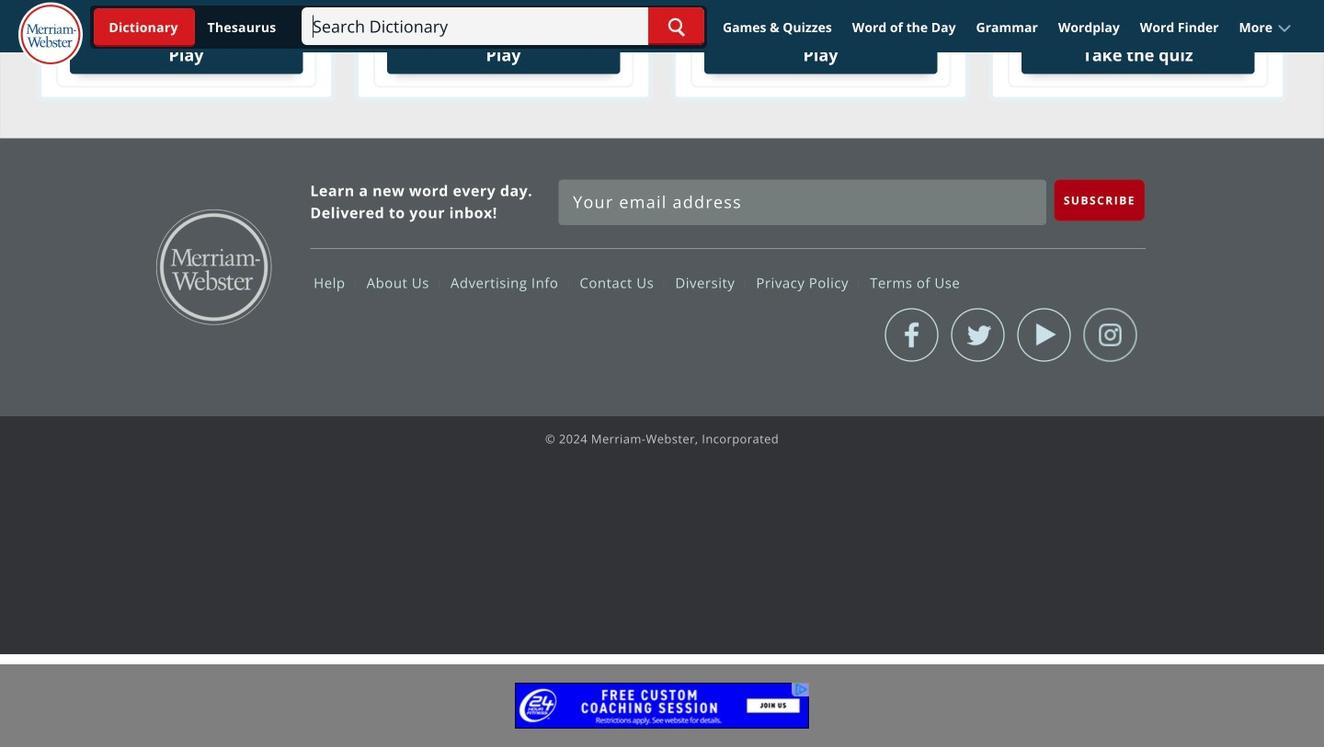 Task type: locate. For each thing, give the bounding box(es) containing it.
advertisement element
[[515, 683, 809, 729]]



Task type: describe. For each thing, give the bounding box(es) containing it.
Search search field
[[302, 7, 704, 45]]

Subscribe submit
[[1054, 180, 1145, 221]]

toggle search dictionary/thesaurus image
[[94, 8, 195, 47]]

merriam webster - established 1828 image
[[18, 2, 83, 68]]

search word image
[[668, 18, 685, 37]]

Sign up for Merriam-Webster's Word of the Day newsletter text field
[[559, 180, 1046, 225]]



Task type: vqa. For each thing, say whether or not it's contained in the screenshot.
Merriam Webster IMAGE at the top of page
no



